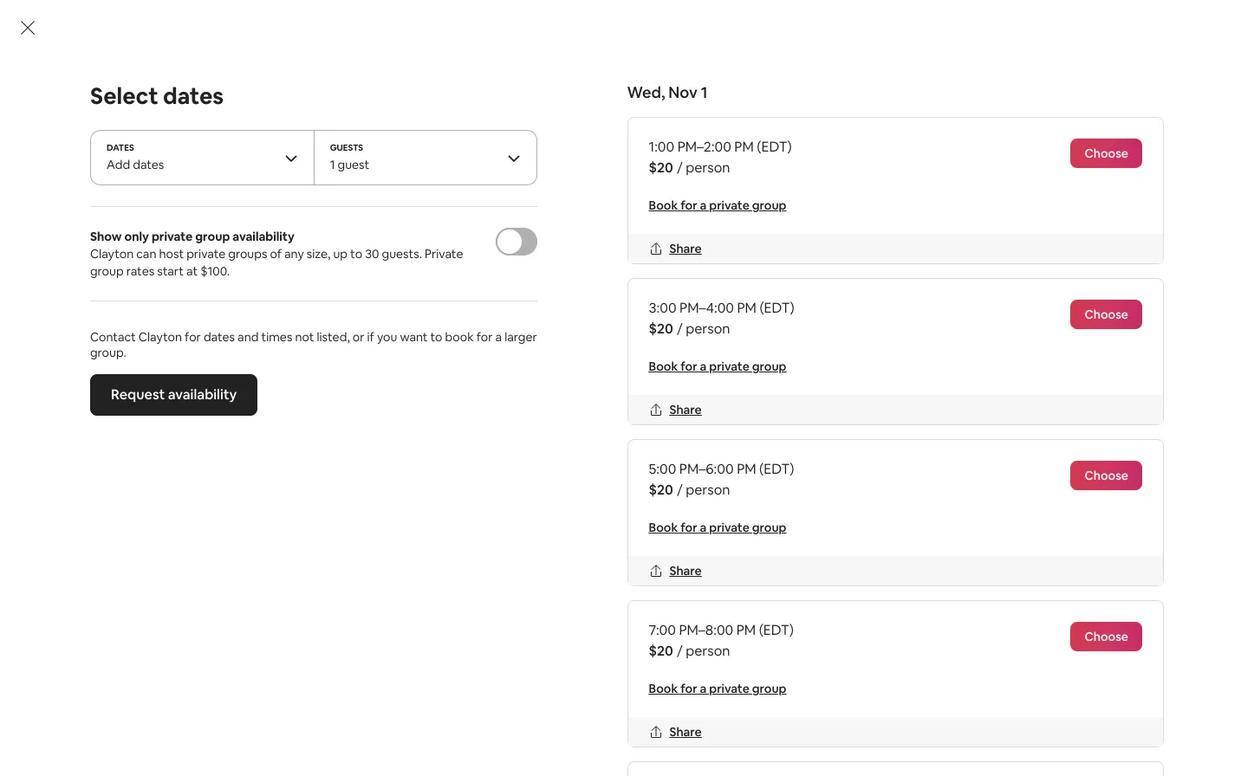 Task type: locate. For each thing, give the bounding box(es) containing it.
clayton
[[90, 246, 134, 262], [139, 329, 182, 345]]

the up order
[[515, 409, 536, 427]]

of
[[270, 246, 282, 262], [570, 409, 583, 427]]

next
[[348, 513, 376, 531]]

2 $20 from the top
[[649, 320, 673, 338]]

/ inside 1:00 pm–2:00 pm (edt) $20 / person
[[677, 159, 683, 177]]

1 share button from the top
[[642, 234, 709, 264]]

0 horizontal spatial clayton
[[90, 246, 134, 262]]

1 vertical spatial clayton
[[139, 329, 182, 345]]

to
[[350, 246, 362, 262], [430, 329, 443, 345], [316, 430, 329, 448], [556, 430, 570, 448]]

dates up "you'll"
[[204, 329, 235, 345]]

share for 7:00 pm–8:00 pm (edt) $20 / person
[[670, 725, 702, 740]]

book
[[649, 198, 678, 213], [649, 359, 678, 375], [811, 414, 836, 428], [649, 520, 678, 536], [649, 681, 678, 697]]

book for 1:00 pm–2:00 pm (edt) $20 / person
[[649, 198, 678, 213]]

clayton inside the contact clayton for dates and times not listed, or if you want to book for a larger group.
[[139, 329, 182, 345]]

dates down 60
[[133, 157, 164, 173]]

0 vertical spatial choose
[[1032, 313, 1076, 329]]

book for a private group link for 3:00 pm–4:00 pm (edt) $20 / person
[[649, 359, 787, 375]]

from
[[559, 472, 590, 490]]

0 horizontal spatial of
[[270, 246, 282, 262]]

can inside the show only private group availability clayton can host private groups of any size, up to 30 guests. private group rates start at $100.
[[136, 246, 156, 262]]

he
[[464, 513, 480, 531]]

4 share button from the top
[[642, 718, 709, 747]]

0 vertical spatial choose link
[[1018, 306, 1090, 335]]

share button for 5:00 pm–6:00 pm (edt) $20 / person
[[642, 557, 709, 586]]

1 share from the top
[[670, 241, 702, 257]]

killer.
[[637, 430, 668, 448]]

with
[[484, 409, 512, 427]]

dates
[[107, 142, 134, 153]]

0 horizontal spatial 1
[[330, 157, 335, 173]]

at inside guests embark on a hunt for the notorious ted bundy with the help of host detective dalton.  decide which clues to follow at each crime scene in order to catch the killer.
[[374, 430, 387, 448]]

in down experience
[[250, 129, 261, 147]]

1 left the "guest"
[[330, 157, 335, 173]]

1 vertical spatial at
[[374, 430, 387, 448]]

a inside the contact clayton for dates and times not listed, or if you want to book for a larger group.
[[495, 329, 502, 345]]

person inside 5:00 pm–6:00 pm (edt) $20 / person
[[686, 481, 730, 499]]

(edt) inside 1:00 pm–2:00 pm (edt) $20 / person
[[757, 138, 792, 156]]

4 share from the top
[[670, 725, 702, 740]]

help
[[142, 492, 171, 511]]

$20 for 7:00 pm–8:00 pm (edt) $20 / person
[[649, 642, 673, 661]]

can right he
[[483, 513, 506, 531]]

pattern
[[603, 492, 651, 511]]

1 horizontal spatial can
[[483, 513, 506, 531]]

clayton up what
[[139, 329, 182, 345]]

group
[[752, 198, 787, 213], [195, 229, 230, 244], [90, 264, 124, 279], [752, 359, 787, 375], [899, 414, 929, 428], [752, 520, 787, 536], [752, 681, 787, 697]]

(edt) right pm–2:00
[[757, 138, 792, 156]]

2 horizontal spatial guests
[[330, 142, 363, 153]]

1 $20 from the top
[[649, 159, 673, 177]]

piece
[[142, 472, 176, 490]]

1 horizontal spatial show
[[894, 578, 930, 596]]

0 vertical spatial host
[[159, 246, 184, 262]]

in inside "online experience hosted by clayton 60 mins · hosted in english"
[[250, 129, 261, 147]]

show more dates
[[894, 578, 1007, 596]]

3 share from the top
[[670, 563, 702, 579]]

2 horizontal spatial and
[[390, 472, 414, 490]]

times
[[261, 329, 292, 345]]

clayton down only
[[90, 246, 134, 262]]

1 horizontal spatial 1
[[701, 82, 708, 102]]

0 vertical spatial can
[[136, 246, 156, 262]]

2 vertical spatial and
[[201, 513, 225, 531]]

listed,
[[317, 329, 350, 345]]

0 horizontal spatial can
[[136, 246, 156, 262]]

/ for 5:00 pm–6:00 pm (edt) $20 / person
[[677, 481, 683, 499]]

you'll
[[195, 364, 241, 388]]

0 horizontal spatial at
[[186, 264, 198, 279]]

1 horizontal spatial of
[[570, 409, 583, 427]]

dates inside the contact clayton for dates and times not listed, or if you want to book for a larger group.
[[204, 329, 235, 345]]

guests inside guests embark on a hunt for the notorious ted bundy with the help of host detective dalton.  decide which clues to follow at each crime scene in order to catch the killer.
[[142, 409, 187, 427]]

2 share button from the top
[[642, 395, 709, 425]]

pm right pm–2:00
[[735, 138, 754, 156]]

and left times
[[238, 329, 259, 345]]

request availability link
[[90, 375, 258, 416]]

at
[[186, 264, 198, 279], [374, 430, 387, 448]]

book for 7:00 pm–8:00 pm (edt) $20 / person
[[649, 681, 678, 697]]

1 vertical spatial host
[[586, 409, 615, 427]]

video controls group
[[142, 5, 415, 58]]

$20 down the 1:00
[[649, 159, 673, 177]]

group.
[[90, 345, 126, 361]]

host up catch
[[586, 409, 615, 427]]

nov
[[669, 82, 698, 102]]

show more dates link
[[811, 567, 1090, 609]]

person for 5:00 pm–6:00 pm (edt) $20 / person
[[686, 481, 730, 499]]

person for 1:00 pm–2:00 pm (edt) $20 / person
[[686, 159, 730, 177]]

excellent
[[197, 197, 257, 215]]

0 vertical spatial 1
[[701, 82, 708, 102]]

learn more about the host, clayton. image
[[660, 100, 708, 148], [660, 100, 708, 148]]

3 share button from the top
[[642, 557, 709, 586]]

2 share from the top
[[670, 402, 702, 418]]

more
[[933, 578, 967, 596]]

/
[[677, 159, 683, 177], [1043, 283, 1048, 299], [677, 320, 683, 338], [1043, 472, 1048, 488], [677, 481, 683, 499], [677, 642, 683, 661]]

0 vertical spatial guests
[[330, 142, 363, 153]]

$20 inside 7:00 pm–8:00 pm (edt) $20 / person
[[649, 642, 673, 661]]

can inside piece together photographic evidence and eyewitness testimony from the actual case. help develop a psychological profile, determine the victimology through pattern searches and anticipate bundy's next move before he can make it.
[[483, 513, 506, 531]]

and up determine
[[390, 472, 414, 490]]

(edt) inside 7:00 pm–8:00 pm (edt) $20 / person
[[759, 622, 794, 640]]

$20 down "3:00"
[[649, 320, 673, 338]]

(edt) inside 5:00 pm–6:00 pm (edt) $20 / person
[[759, 460, 794, 479]]

choose link
[[1018, 306, 1090, 335], [1018, 401, 1090, 430]]

show inside the show only private group availability clayton can host private groups of any size, up to 30 guests. private group rates start at $100.
[[90, 229, 122, 244]]

hosted
[[200, 129, 247, 147]]

1 vertical spatial 1
[[330, 157, 335, 173]]

mins
[[161, 129, 191, 147]]

guests inside guests 1 guest
[[330, 142, 363, 153]]

and
[[238, 329, 259, 345], [390, 472, 414, 490], [201, 513, 225, 531]]

1 vertical spatial choose link
[[1018, 401, 1090, 430]]

0 vertical spatial of
[[270, 246, 282, 262]]

$20 for 1:00 pm–2:00 pm (edt) $20 / person
[[649, 159, 673, 177]]

a inside piece together photographic evidence and eyewitness testimony from the actual case. help develop a psychological profile, determine the victimology through pattern searches and anticipate bundy's next move before he can make it.
[[229, 492, 236, 511]]

by clayton
[[375, 100, 472, 124]]

of right help
[[570, 409, 583, 427]]

wed,
[[627, 82, 665, 102]]

0 vertical spatial show
[[90, 229, 122, 244]]

english
[[264, 129, 309, 147]]

(edt) right pm–8:00
[[759, 622, 794, 640]]

(edt) for 7:00 pm–8:00 pm (edt) $20 / person
[[759, 622, 794, 640]]

and for evidence
[[390, 472, 414, 490]]

host up start in the left top of the page
[[159, 246, 184, 262]]

embark
[[190, 409, 239, 427]]

(edt) for 1:00 pm–2:00 pm (edt) $20 / person
[[757, 138, 792, 156]]

and down develop on the bottom
[[201, 513, 225, 531]]

book for a private group for 7:00 pm–8:00 pm (edt) $20 / person
[[649, 681, 787, 697]]

1 horizontal spatial and
[[238, 329, 259, 345]]

3 $20 from the top
[[649, 481, 673, 499]]

the
[[339, 219, 358, 235], [326, 409, 347, 427], [515, 409, 536, 427], [612, 430, 634, 448], [593, 472, 615, 490], [446, 492, 468, 511]]

notorious
[[350, 409, 411, 427]]

the right from
[[593, 472, 615, 490]]

0 horizontal spatial host
[[159, 246, 184, 262]]

1 vertical spatial of
[[570, 409, 583, 427]]

a inside guests embark on a hunt for the notorious ted bundy with the help of host detective dalton.  decide which clues to follow at each crime scene in order to catch the killer.
[[261, 409, 269, 427]]

on
[[242, 409, 258, 427]]

at down notorious
[[374, 430, 387, 448]]

can up rates
[[136, 246, 156, 262]]

of inside the show only private group availability clayton can host private groups of any size, up to 30 guests. private group rates start at $100.
[[270, 246, 282, 262]]

person for 3:00 pm–4:00 pm (edt) $20 / person
[[686, 320, 730, 338]]

what you'll do
[[142, 364, 269, 388]]

which
[[239, 430, 277, 448]]

$20 inside 1:00 pm–2:00 pm (edt) $20 / person
[[649, 159, 673, 177]]

1 horizontal spatial guests
[[197, 219, 237, 235]]

2 vertical spatial guests
[[142, 409, 187, 427]]

you
[[377, 329, 397, 345]]

through
[[549, 492, 600, 511]]

1 horizontal spatial at
[[374, 430, 387, 448]]

do
[[245, 364, 269, 388]]

the left killer. at the bottom of page
[[612, 430, 634, 448]]

piece together photographic evidence and eyewitness testimony from the actual case. help develop a psychological profile, determine the victimology through pattern searches and anticipate bundy's next move before he can make it.
[[142, 472, 693, 531]]

guests up dalton.
[[142, 409, 187, 427]]

experience
[[204, 100, 304, 124]]

1 vertical spatial in
[[504, 430, 515, 448]]

(edt) right the pm–6:00 on the right bottom of the page
[[759, 460, 794, 479]]

and inside the contact clayton for dates and times not listed, or if you want to book for a larger group.
[[238, 329, 259, 345]]

show only private group availability clayton can host private groups of any size, up to 30 guests. private group rates start at $100.
[[90, 229, 463, 279]]

develop
[[174, 492, 226, 511]]

person inside 7:00 pm–8:00 pm (edt) $20 / person
[[686, 642, 730, 661]]

0 horizontal spatial and
[[201, 513, 225, 531]]

guests.
[[382, 246, 422, 262]]

not
[[295, 329, 314, 345]]

of left the any
[[270, 246, 282, 262]]

1 vertical spatial / person
[[1043, 472, 1090, 488]]

pm inside 5:00 pm–6:00 pm (edt) $20 / person
[[737, 460, 756, 479]]

share button for 1:00 pm–2:00 pm (edt) $20 / person
[[642, 234, 709, 264]]

move
[[380, 513, 415, 531]]

0 vertical spatial at
[[186, 264, 198, 279]]

(edt)
[[757, 138, 792, 156], [760, 299, 795, 317], [759, 460, 794, 479], [759, 622, 794, 640]]

0 vertical spatial clayton
[[90, 246, 134, 262]]

1:00
[[649, 138, 675, 156]]

the down eyewitness
[[446, 492, 468, 511]]

guests up the "guest"
[[330, 142, 363, 153]]

0 vertical spatial availability
[[233, 229, 295, 244]]

4 $20 from the top
[[649, 642, 673, 661]]

1 vertical spatial and
[[390, 472, 414, 490]]

1 vertical spatial choose
[[1032, 407, 1076, 423]]

2 choose link from the top
[[1018, 401, 1090, 430]]

decide
[[191, 430, 236, 448]]

choose
[[1032, 313, 1076, 329], [1032, 407, 1076, 423]]

1 horizontal spatial clayton
[[139, 329, 182, 345]]

/ inside 3:00 pm–4:00 pm (edt) $20 / person
[[677, 320, 683, 338]]

dates right more
[[970, 578, 1007, 596]]

share
[[670, 241, 702, 257], [670, 402, 702, 418], [670, 563, 702, 579], [670, 725, 702, 740]]

pm inside 1:00 pm–2:00 pm (edt) $20 / person
[[735, 138, 754, 156]]

/ inside 7:00 pm–8:00 pm (edt) $20 / person
[[677, 642, 683, 661]]

any
[[284, 246, 304, 262]]

guests down excellent
[[197, 219, 237, 235]]

(edt) right pm–4:00
[[760, 299, 795, 317]]

1 horizontal spatial host
[[586, 409, 615, 427]]

detective
[[618, 409, 681, 427]]

0 vertical spatial / person
[[1043, 283, 1090, 299]]

guests inside excellent value guests say it's well worth the price.
[[197, 219, 237, 235]]

1 horizontal spatial in
[[504, 430, 515, 448]]

to inside the contact clayton for dates and times not listed, or if you want to book for a larger group.
[[430, 329, 443, 345]]

share for 3:00 pm–4:00 pm (edt) $20 / person
[[670, 402, 702, 418]]

what
[[142, 364, 191, 388]]

person inside 1:00 pm–2:00 pm (edt) $20 / person
[[686, 159, 730, 177]]

select dates
[[90, 81, 224, 111]]

person inside 3:00 pm–4:00 pm (edt) $20 / person
[[686, 320, 730, 338]]

to left the 30
[[350, 246, 362, 262]]

pm right the pm–6:00 on the right bottom of the page
[[737, 460, 756, 479]]

pm right pm–8:00
[[737, 622, 756, 640]]

testimony
[[492, 472, 556, 490]]

/ inside 5:00 pm–6:00 pm (edt) $20 / person
[[677, 481, 683, 499]]

pm inside 7:00 pm–8:00 pm (edt) $20 / person
[[737, 622, 756, 640]]

the left price.
[[339, 219, 358, 235]]

guests embark on a hunt for the notorious ted bundy with the help of host detective dalton.  decide which clues to follow at each crime scene in order to catch the killer.
[[142, 409, 681, 448]]

private
[[709, 198, 750, 213], [152, 229, 193, 244], [187, 246, 226, 262], [709, 359, 750, 375], [863, 414, 897, 428], [709, 520, 750, 536], [709, 681, 750, 697]]

1 right nov
[[701, 82, 708, 102]]

1 vertical spatial availability
[[168, 386, 237, 404]]

show left more
[[894, 578, 930, 596]]

$20 down "5:00"
[[649, 481, 673, 499]]

0 vertical spatial and
[[238, 329, 259, 345]]

pm right pm–4:00
[[737, 299, 757, 317]]

book for a private group for 1:00 pm–2:00 pm (edt) $20 / person
[[649, 198, 787, 213]]

0 horizontal spatial guests
[[142, 409, 187, 427]]

1
[[701, 82, 708, 102], [330, 157, 335, 173]]

pm
[[735, 138, 754, 156], [737, 299, 757, 317], [737, 460, 756, 479], [737, 622, 756, 640]]

1 vertical spatial guests
[[197, 219, 237, 235]]

to down help
[[556, 430, 570, 448]]

$20
[[649, 159, 673, 177], [649, 320, 673, 338], [649, 481, 673, 499], [649, 642, 673, 661]]

to right clues
[[316, 430, 329, 448]]

pm inside 3:00 pm–4:00 pm (edt) $20 / person
[[737, 299, 757, 317]]

availability up embark
[[168, 386, 237, 404]]

in down with in the bottom left of the page
[[504, 430, 515, 448]]

(edt) for 5:00 pm–6:00 pm (edt) $20 / person
[[759, 460, 794, 479]]

worth
[[303, 219, 336, 235]]

(edt) inside 3:00 pm–4:00 pm (edt) $20 / person
[[760, 299, 795, 317]]

to right want
[[430, 329, 443, 345]]

0 horizontal spatial show
[[90, 229, 122, 244]]

at right start in the left top of the page
[[186, 264, 198, 279]]

for
[[681, 198, 698, 213], [185, 329, 201, 345], [477, 329, 493, 345], [681, 359, 698, 375], [304, 409, 323, 427], [838, 414, 852, 428], [681, 520, 698, 536], [681, 681, 698, 697]]

dalton.
[[142, 430, 188, 448]]

scene
[[463, 430, 501, 448]]

availability up groups
[[233, 229, 295, 244]]

1 vertical spatial show
[[894, 578, 930, 596]]

$20 inside 5:00 pm–6:00 pm (edt) $20 / person
[[649, 481, 673, 499]]

0 vertical spatial in
[[250, 129, 261, 147]]

$20 inside 3:00 pm–4:00 pm (edt) $20 / person
[[649, 320, 673, 338]]

show left only
[[90, 229, 122, 244]]

1 vertical spatial can
[[483, 513, 506, 531]]

$20 for 5:00 pm–6:00 pm (edt) $20 / person
[[649, 481, 673, 499]]

follow
[[332, 430, 371, 448]]

host inside guests embark on a hunt for the notorious ted bundy with the help of host detective dalton.  decide which clues to follow at each crime scene in order to catch the killer.
[[586, 409, 615, 427]]

help
[[539, 409, 567, 427]]

availability
[[233, 229, 295, 244], [168, 386, 237, 404]]

pm–6:00
[[679, 460, 734, 479]]

$20 down 7:00
[[649, 642, 673, 661]]

share for 5:00 pm–6:00 pm (edt) $20 / person
[[670, 563, 702, 579]]

0 horizontal spatial in
[[250, 129, 261, 147]]



Task type: describe. For each thing, give the bounding box(es) containing it.
evidence
[[329, 472, 387, 490]]

7:00
[[649, 622, 676, 640]]

/ for 1:00 pm–2:00 pm (edt) $20 / person
[[677, 159, 683, 177]]

add
[[107, 157, 130, 173]]

pm for pm–6:00
[[737, 460, 756, 479]]

groups
[[228, 246, 267, 262]]

contact clayton for dates and times not listed, or if you want to book for a larger group.
[[90, 329, 537, 361]]

say
[[239, 219, 258, 235]]

·
[[194, 129, 197, 147]]

request
[[111, 386, 165, 404]]

request availability
[[111, 386, 237, 404]]

photographic
[[239, 472, 326, 490]]

if
[[367, 329, 374, 345]]

eyewitness
[[417, 472, 489, 490]]

ted
[[414, 409, 438, 427]]

book for a private group for 5:00 pm–6:00 pm (edt) $20 / person
[[649, 520, 787, 536]]

actual
[[618, 472, 657, 490]]

value
[[260, 197, 294, 215]]

dates add dates
[[107, 142, 164, 173]]

make
[[509, 513, 544, 531]]

storytelling
[[238, 256, 313, 274]]

book for 3:00 pm–4:00 pm (edt) $20 / person
[[649, 359, 678, 375]]

/ for 7:00 pm–8:00 pm (edt) $20 / person
[[677, 642, 683, 661]]

show for show more dates
[[894, 578, 930, 596]]

hunt
[[272, 409, 301, 427]]

show for show only private group availability clayton can host private groups of any size, up to 30 guests. private group rates start at $100.
[[90, 229, 122, 244]]

share button for 3:00 pm–4:00 pm (edt) $20 / person
[[642, 395, 709, 425]]

the inside excellent value guests say it's well worth the price.
[[339, 219, 358, 235]]

dates inside dates add dates
[[133, 157, 164, 173]]

profile,
[[329, 492, 374, 511]]

up
[[333, 246, 348, 262]]

catch
[[573, 430, 609, 448]]

guest
[[338, 157, 369, 173]]

of inside guests embark on a hunt for the notorious ted bundy with the help of host detective dalton.  decide which clues to follow at each crime scene in order to catch the killer.
[[570, 409, 583, 427]]

searches
[[142, 513, 198, 531]]

7:00 pm–8:00 pm (edt) $20 / person
[[649, 622, 794, 661]]

1 inside guests 1 guest
[[330, 157, 335, 173]]

pm for pm–4:00
[[737, 299, 757, 317]]

or
[[353, 329, 364, 345]]

60
[[142, 129, 158, 147]]

hosted
[[308, 100, 371, 124]]

private
[[425, 246, 463, 262]]

the up follow
[[326, 409, 347, 427]]

book for 5:00 pm–6:00 pm (edt) $20 / person
[[649, 520, 678, 536]]

1 / person from the top
[[1043, 283, 1090, 299]]

book for a private group link for 5:00 pm–6:00 pm (edt) $20 / person
[[649, 520, 787, 536]]

3:00
[[649, 299, 677, 317]]

$20 for 3:00 pm–4:00 pm (edt) $20 / person
[[649, 320, 673, 338]]

only
[[124, 229, 149, 244]]

2 / person from the top
[[1043, 472, 1090, 488]]

super storytelling
[[197, 256, 313, 274]]

5:00
[[649, 460, 676, 479]]

contact
[[90, 329, 136, 345]]

each
[[390, 430, 421, 448]]

bundy
[[441, 409, 481, 427]]

for inside guests embark on a hunt for the notorious ted bundy with the help of host detective dalton.  decide which clues to follow at each crime scene in order to catch the killer.
[[304, 409, 323, 427]]

$100.
[[200, 264, 230, 279]]

want
[[400, 329, 428, 345]]

5:00 pm–6:00 pm (edt) $20 / person
[[649, 460, 794, 499]]

well
[[279, 219, 300, 235]]

order
[[518, 430, 553, 448]]

book for a private group link for 1:00 pm–2:00 pm (edt) $20 / person
[[649, 198, 787, 213]]

(edt) for 3:00 pm–4:00 pm (edt) $20 / person
[[760, 299, 795, 317]]

person for 7:00 pm–8:00 pm (edt) $20 / person
[[686, 642, 730, 661]]

1 choose link from the top
[[1018, 306, 1090, 335]]

3:00 pm–4:00 pm (edt) $20 / person
[[649, 299, 795, 338]]

clues
[[280, 430, 313, 448]]

availability inside "link"
[[168, 386, 237, 404]]

it.
[[547, 513, 559, 531]]

determine
[[377, 492, 443, 511]]

start
[[157, 264, 184, 279]]

victimology
[[471, 492, 546, 511]]

before
[[418, 513, 461, 531]]

host inside the show only private group availability clayton can host private groups of any size, up to 30 guests. private group rates start at $100.
[[159, 246, 184, 262]]

crime
[[424, 430, 460, 448]]

share button for 7:00 pm–8:00 pm (edt) $20 / person
[[642, 718, 709, 747]]

share for 1:00 pm–2:00 pm (edt) $20 / person
[[670, 241, 702, 257]]

2 choose from the top
[[1032, 407, 1076, 423]]

it's
[[260, 219, 276, 235]]

pm for pm–8:00
[[737, 622, 756, 640]]

online
[[142, 100, 200, 124]]

rates
[[126, 264, 154, 279]]

1 choose from the top
[[1032, 313, 1076, 329]]

anticipate
[[229, 513, 292, 531]]

to inside the show only private group availability clayton can host private groups of any size, up to 30 guests. private group rates start at $100.
[[350, 246, 362, 262]]

size,
[[307, 246, 331, 262]]

pm for pm–2:00
[[735, 138, 754, 156]]

online experience hosted by clayton 60 mins · hosted in english
[[142, 100, 472, 147]]

price.
[[361, 219, 392, 235]]

guests 1 guest
[[330, 142, 369, 173]]

bundy's
[[295, 513, 345, 531]]

30
[[365, 246, 379, 262]]

availability inside the show only private group availability clayton can host private groups of any size, up to 30 guests. private group rates start at $100.
[[233, 229, 295, 244]]

book for a private group link for 7:00 pm–8:00 pm (edt) $20 / person
[[649, 681, 787, 697]]

/ for 3:00 pm–4:00 pm (edt) $20 / person
[[677, 320, 683, 338]]

guests for embark
[[142, 409, 187, 427]]

clayton inside the show only private group availability clayton can host private groups of any size, up to 30 guests. private group rates start at $100.
[[90, 246, 134, 262]]

book for a private group for 3:00 pm–4:00 pm (edt) $20 / person
[[649, 359, 787, 375]]

and for dates
[[238, 329, 259, 345]]

guests for 1
[[330, 142, 363, 153]]

in inside guests embark on a hunt for the notorious ted bundy with the help of host detective dalton.  decide which clues to follow at each crime scene in order to catch the killer.
[[504, 430, 515, 448]]

dates up ·
[[163, 81, 224, 111]]

at inside the show only private group availability clayton can host private groups of any size, up to 30 guests. private group rates start at $100.
[[186, 264, 198, 279]]

together
[[179, 472, 236, 490]]



Task type: vqa. For each thing, say whether or not it's contained in the screenshot.
PM
yes



